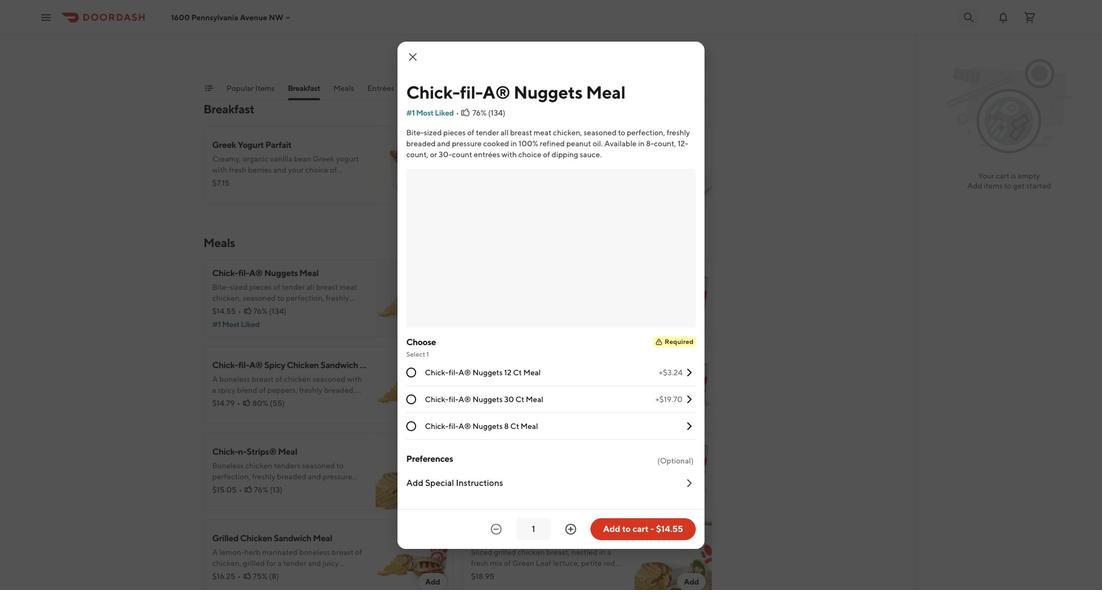 Task type: describe. For each thing, give the bounding box(es) containing it.
fresh
[[229, 166, 246, 174]]

1 vertical spatial chick-fil-a® deluxe meal image
[[635, 433, 712, 511]]

add for the grilled chicken sandwich meal image
[[425, 578, 440, 587]]

peanut inside chick-n-strips® meal boneless chicken tenders seasoned to perfection, freshly breaded and pressure cooked in 100% refined peanut oil.
[[295, 484, 320, 492]]

empty
[[1018, 172, 1040, 180]]

80%
[[252, 399, 268, 408]]

parfait
[[265, 140, 292, 150]]

add button for cool
[[678, 574, 706, 591]]

refined inside bite-sized pieces of tender all breast meat chicken, seasoned to perfection, freshly breaded and pressure cooked in 100% refined peanut oil. available in 8-count, 12- count, or 30-count entrées with choice of dipping sauce.
[[540, 139, 565, 148]]

sized
[[424, 128, 442, 137]]

beverages button
[[440, 83, 476, 100]]

choice inside bite-sized pieces of tender all breast meat chicken, seasoned to perfection, freshly breaded and pressure cooked in 100% refined peanut oil. available in 8-count, 12- count, or 30-count entrées with choice of dipping sauce.
[[518, 150, 542, 159]]

76% for chick-n-strips® meal
[[254, 486, 268, 495]]

kid's
[[559, 84, 576, 93]]

greek yogurt parfait creamy, organic vanilla bean greek yogurt with fresh berries and your choice of toppings.
[[212, 140, 359, 185]]

in inside boneless chicken tenders seasoned to perfection, freshly breaded and pressure cooked in 100% refined peanut oil.
[[499, 43, 505, 52]]

• inside chick-fil-a® nuggets meal dialog
[[456, 108, 459, 117]]

or
[[430, 150, 437, 159]]

popular items button
[[226, 83, 275, 100]]

creamy,
[[212, 155, 241, 163]]

to inside boneless chicken tenders seasoned to perfection, freshly breaded and pressure cooked in 100% refined peanut oil.
[[595, 21, 603, 30]]

chicken for grilled chicken sandwich meal
[[240, 534, 272, 544]]

2 horizontal spatial most
[[482, 320, 500, 329]]

chick- left the avenue
[[212, 6, 238, 16]]

Chick-fil-A® Nuggets 8 Ct Meal radio
[[406, 421, 416, 431]]

(8)
[[269, 573, 279, 581]]

meal inside chick-n-strips® meal boneless chicken tenders seasoned to perfection, freshly breaded and pressure cooked in 100% refined peanut oil.
[[278, 447, 297, 457]]

• for chick-fil-a® spicy chicken sandwich meal
[[237, 399, 240, 408]]

1 vertical spatial count,
[[406, 150, 429, 159]]

cart inside button
[[633, 524, 649, 534]]

1 horizontal spatial meals
[[333, 84, 354, 93]]

add for chick-fil-a® sandwich meal image
[[684, 318, 699, 327]]

salads
[[489, 84, 512, 93]]

0 horizontal spatial (134)
[[269, 307, 286, 316]]

all
[[501, 128, 509, 137]]

add for spicy chicken sandwich deluxe meal image
[[684, 405, 699, 413]]

cooked inside bite-sized pieces of tender all breast meat chicken, seasoned to perfection, freshly breaded and pressure cooked in 100% refined peanut oil. available in 8-count, 12- count, or 30-count entrées with choice of dipping sauce.
[[483, 139, 509, 148]]

is
[[1011, 172, 1016, 180]]

started
[[1026, 182, 1051, 190]]

#3
[[471, 320, 481, 329]]

dipping
[[552, 150, 578, 159]]

100% inside chick-n-strips® meal boneless chicken tenders seasoned to perfection, freshly breaded and pressure cooked in 100% refined peanut oil.
[[248, 484, 267, 492]]

1 vertical spatial #1 most liked
[[212, 320, 260, 329]]

30
[[504, 395, 514, 404]]

toppings.
[[212, 177, 245, 185]]

ct for 12
[[513, 368, 522, 377]]

to inside your cart is empty add items to get started
[[1004, 182, 1012, 190]]

refined inside chick-n-strips® meal boneless chicken tenders seasoned to perfection, freshly breaded and pressure cooked in 100% refined peanut oil.
[[269, 484, 294, 492]]

popular
[[226, 84, 254, 93]]

instructions
[[456, 478, 503, 488]]

sauce.
[[580, 150, 602, 159]]

100% inside boneless chicken tenders seasoned to perfection, freshly breaded and pressure cooked in 100% refined peanut oil.
[[506, 43, 526, 52]]

in inside chick-n-strips® meal boneless chicken tenders seasoned to perfection, freshly breaded and pressure cooked in 100% refined peanut oil.
[[240, 484, 246, 492]]

nuggets for +$19.70
[[473, 395, 503, 404]]

0 vertical spatial chick-n-strips® meal image
[[635, 0, 712, 70]]

$15.45
[[471, 486, 495, 495]]

$15.05
[[212, 486, 237, 495]]

add button for meal
[[419, 574, 447, 591]]

0 horizontal spatial chick-n-strips® meal image
[[376, 433, 454, 511]]

decrease quantity by 1 image
[[490, 523, 503, 536]]

0 items, open order cart image
[[1023, 11, 1036, 24]]

add button for deluxe
[[678, 400, 706, 418]]

75%
[[253, 573, 268, 581]]

refined inside boneless chicken tenders seasoned to perfection, freshly breaded and pressure cooked in 100% refined peanut oil.
[[528, 43, 553, 52]]

perfection, inside chick-n-strips® meal boneless chicken tenders seasoned to perfection, freshly breaded and pressure cooked in 100% refined peanut oil.
[[212, 473, 251, 482]]

meals inside button
[[578, 84, 599, 93]]

chicken inside chick-n-strips® meal boneless chicken tenders seasoned to perfection, freshly breaded and pressure cooked in 100% refined peanut oil.
[[245, 462, 272, 471]]

8
[[504, 422, 509, 431]]

1 vertical spatial of
[[543, 150, 550, 159]]

add to cart - $14.55 button
[[591, 519, 696, 540]]

chick-fil-a® cool wrap meal
[[471, 534, 586, 544]]

n-
[[238, 447, 247, 457]]

peanut inside boneless chicken tenders seasoned to perfection, freshly breaded and pressure cooked in 100% refined peanut oil.
[[554, 43, 579, 52]]

popular items
[[226, 84, 275, 93]]

yogurt
[[238, 140, 264, 150]]

chick-fil-a® cool wrap meal image
[[635, 520, 712, 591]]

cup
[[491, 140, 508, 150]]

and inside chick-n-strips® meal boneless chicken tenders seasoned to perfection, freshly breaded and pressure cooked in 100% refined peanut oil.
[[308, 473, 321, 482]]

chicken inside boneless chicken tenders seasoned to perfection, freshly breaded and pressure cooked in 100% refined peanut oil.
[[504, 21, 531, 30]]

seasoned inside chick-n-strips® meal boneless chicken tenders seasoned to perfection, freshly breaded and pressure cooked in 100% refined peanut oil.
[[302, 462, 335, 471]]

select
[[406, 350, 425, 358]]

76% inside chick-fil-a® nuggets meal dialog
[[472, 108, 487, 117]]

add to cart - $14.55
[[603, 524, 683, 534]]

kid's meals button
[[559, 83, 599, 100]]

30-
[[439, 150, 452, 159]]

open menu image
[[39, 11, 53, 24]]

0 horizontal spatial most
[[222, 320, 239, 329]]

8oz sauces button
[[612, 83, 651, 100]]

0 horizontal spatial chick-fil-a® deluxe meal image
[[376, 0, 454, 70]]

12
[[504, 368, 512, 377]]

ct for 8
[[510, 422, 519, 431]]

add button for spicy
[[419, 400, 447, 418]]

berries
[[248, 166, 272, 174]]

breaded inside boneless chicken tenders seasoned to perfection, freshly breaded and pressure cooked in 100% refined peanut oil.
[[536, 32, 565, 41]]

chick-fil-a® nuggets 8 ct meal
[[425, 422, 538, 431]]

items
[[984, 182, 1003, 190]]

nw
[[269, 13, 283, 22]]

seasoned inside boneless chicken tenders seasoned to perfection, freshly breaded and pressure cooked in 100% refined peanut oil.
[[561, 21, 594, 30]]

chick-n-strips® meal boneless chicken tenders seasoned to perfection, freshly breaded and pressure cooked in 100% refined peanut oil.
[[212, 447, 352, 492]]

cart inside your cart is empty add items to get started
[[996, 172, 1010, 180]]

with inside greek yogurt parfait creamy, organic vanilla bean greek yogurt with fresh berries and your choice of toppings.
[[212, 166, 227, 174]]

organic
[[243, 155, 269, 163]]

treats
[[525, 84, 546, 93]]

chicken,
[[553, 128, 582, 137]]

#3 most liked
[[471, 320, 520, 329]]

boneless chicken tenders seasoned to perfection, freshly breaded and pressure cooked in 100% refined peanut oil.
[[471, 21, 611, 52]]

$14.79 •
[[212, 399, 240, 408]]

add special instructions
[[406, 478, 503, 488]]

avenue
[[240, 13, 267, 22]]

choose select 1
[[406, 337, 436, 358]]

• for chick-fil-a® nuggets meal
[[238, 307, 241, 316]]

oil. inside chick-n-strips® meal boneless chicken tenders seasoned to perfection, freshly breaded and pressure cooked in 100% refined peanut oil.
[[322, 484, 332, 492]]

$14.55 inside button
[[656, 524, 683, 534]]

$16.25 •
[[212, 573, 241, 581]]

tenders inside boneless chicken tenders seasoned to perfection, freshly breaded and pressure cooked in 100% refined peanut oil.
[[533, 21, 559, 30]]

80% (55)
[[252, 399, 285, 408]]

sandwich for grilled chicken sandwich meal
[[274, 534, 311, 544]]

8-
[[646, 139, 654, 148]]

preferences
[[406, 454, 453, 464]]

cooked inside boneless chicken tenders seasoned to perfection, freshly breaded and pressure cooked in 100% refined peanut oil.
[[471, 43, 497, 52]]

salads button
[[489, 83, 512, 100]]

freshly inside chick-n-strips® meal boneless chicken tenders seasoned to perfection, freshly breaded and pressure cooked in 100% refined peanut oil.
[[252, 473, 275, 482]]

chick-fil-a® nuggets meal inside dialog
[[406, 81, 626, 102]]

kid's meals
[[559, 84, 599, 93]]

your cart is empty add items to get started
[[968, 172, 1051, 190]]

1 spicy from the left
[[264, 360, 285, 371]]

to inside add to cart - $14.55 button
[[622, 524, 631, 534]]

oil. inside bite-sized pieces of tender all breast meat chicken, seasoned to perfection, freshly breaded and pressure cooked in 100% refined peanut oil. available in 8-count, 12- count, or 30-count entrées with choice of dipping sauce.
[[593, 139, 603, 148]]

breaded inside bite-sized pieces of tender all breast meat chicken, seasoned to perfection, freshly breaded and pressure cooked in 100% refined peanut oil. available in 8-count, 12- count, or 30-count entrées with choice of dipping sauce.
[[406, 139, 436, 148]]

pressure inside bite-sized pieces of tender all breast meat chicken, seasoned to perfection, freshly breaded and pressure cooked in 100% refined peanut oil. available in 8-count, 12- count, or 30-count entrées with choice of dipping sauce.
[[452, 139, 482, 148]]

yogurt
[[336, 155, 359, 163]]

2 horizontal spatial liked
[[501, 320, 520, 329]]

beverages
[[440, 84, 476, 93]]

entrées button
[[367, 83, 394, 100]]

items
[[255, 84, 275, 93]]

chick- inside chick-n-strips® meal boneless chicken tenders seasoned to perfection, freshly breaded and pressure cooked in 100% refined peanut oil.
[[212, 447, 238, 457]]

chicken for spicy chicken sandwich deluxe meal
[[494, 360, 526, 371]]

0 horizontal spatial #1
[[212, 320, 221, 329]]

76% (13)
[[254, 486, 283, 495]]

add inside your cart is empty add items to get started
[[968, 182, 982, 190]]

spicy chicken sandwich deluxe meal
[[471, 360, 615, 371]]

sauces
[[626, 84, 651, 93]]

choice inside greek yogurt parfait creamy, organic vanilla bean greek yogurt with fresh berries and your choice of toppings.
[[305, 166, 328, 174]]

1 horizontal spatial count,
[[654, 139, 676, 148]]

fruit
[[471, 140, 490, 150]]

with inside bite-sized pieces of tender all breast meat chicken, seasoned to perfection, freshly breaded and pressure cooked in 100% refined peanut oil. available in 8-count, 12- count, or 30-count entrées with choice of dipping sauce.
[[502, 150, 517, 159]]

your
[[978, 172, 994, 180]]

2 spicy from the left
[[471, 360, 492, 371]]

breast
[[510, 128, 532, 137]]

add special instructions button
[[406, 469, 696, 498]]

1600 pennsylvania avenue nw
[[171, 13, 283, 22]]

$15.45 •
[[471, 486, 500, 495]]

of inside greek yogurt parfait creamy, organic vanilla bean greek yogurt with fresh berries and your choice of toppings.
[[330, 166, 337, 174]]

greek yogurt parfait image
[[376, 126, 454, 204]]

1 vertical spatial chick-fil-a® nuggets meal
[[212, 268, 319, 279]]

1 horizontal spatial sandwich
[[321, 360, 358, 371]]

1 horizontal spatial of
[[467, 128, 474, 137]]

pennsylvania
[[191, 13, 238, 22]]

0 horizontal spatial meals
[[203, 236, 235, 250]]



Task type: vqa. For each thing, say whether or not it's contained in the screenshot.
NamSan min
no



Task type: locate. For each thing, give the bounding box(es) containing it.
76% left the (13)
[[254, 486, 268, 495]]

cool
[[523, 534, 542, 544]]

cooked inside chick-n-strips® meal boneless chicken tenders seasoned to perfection, freshly breaded and pressure cooked in 100% refined peanut oil.
[[212, 484, 238, 492]]

1 horizontal spatial #1 most liked
[[406, 108, 454, 117]]

1 vertical spatial (134)
[[269, 307, 286, 316]]

(13)
[[270, 486, 283, 495]]

boneless
[[471, 21, 503, 30], [212, 462, 244, 471]]

chick-n-strips® meal image
[[635, 0, 712, 70], [376, 433, 454, 511]]

2 vertical spatial ct
[[510, 422, 519, 431]]

Current quantity is 1 number field
[[523, 523, 545, 536]]

#1 most liked inside chick-fil-a® nuggets meal dialog
[[406, 108, 454, 117]]

of up "fruit"
[[467, 128, 474, 137]]

liked up pieces
[[435, 108, 454, 117]]

#1 down $14.55 • on the bottom left
[[212, 320, 221, 329]]

strips®
[[247, 447, 276, 457]]

1 vertical spatial choice
[[305, 166, 328, 174]]

chick- up $18.95
[[471, 534, 497, 544]]

liked down $14.55 • on the bottom left
[[241, 320, 260, 329]]

$15.05 •
[[212, 486, 242, 495]]

0 vertical spatial count,
[[654, 139, 676, 148]]

chick-fil-a® deluxe meal image
[[376, 0, 454, 70], [635, 433, 712, 511]]

cooked down all
[[483, 139, 509, 148]]

8oz
[[612, 84, 625, 93]]

1 horizontal spatial deluxe
[[567, 360, 594, 371]]

freshly inside boneless chicken tenders seasoned to perfection, freshly breaded and pressure cooked in 100% refined peanut oil.
[[511, 32, 534, 41]]

0 horizontal spatial of
[[330, 166, 337, 174]]

breakfast right items
[[288, 84, 320, 93]]

liked right #3
[[501, 320, 520, 329]]

chick-fil-a® spicy chicken sandwich meal
[[212, 360, 379, 371]]

chick-fil-a® nuggets meal dialog
[[398, 41, 705, 549]]

1 horizontal spatial perfection,
[[471, 32, 509, 41]]

chick- up $14.79 •
[[212, 360, 238, 371]]

chick- left $15.85
[[425, 395, 449, 404]]

None radio
[[406, 395, 416, 404]]

1 vertical spatial tenders
[[274, 462, 301, 471]]

76% right $14.55 • on the bottom left
[[253, 307, 268, 316]]

in
[[499, 43, 505, 52], [511, 139, 517, 148], [638, 139, 645, 148], [240, 484, 246, 492]]

1 horizontal spatial chick-fil-a® deluxe meal image
[[635, 433, 712, 511]]

#1 most liked down $14.55 • on the bottom left
[[212, 320, 260, 329]]

100% inside bite-sized pieces of tender all breast meat chicken, seasoned to perfection, freshly breaded and pressure cooked in 100% refined peanut oil. available in 8-count, 12- count, or 30-count entrées with choice of dipping sauce.
[[519, 139, 538, 148]]

1 vertical spatial perfection,
[[627, 128, 665, 137]]

(55)
[[270, 399, 285, 408]]

0 vertical spatial peanut
[[554, 43, 579, 52]]

1 vertical spatial oil.
[[593, 139, 603, 148]]

1 horizontal spatial (134)
[[488, 108, 506, 117]]

chick- down close chick-fil-a® nuggets meal icon on the left of page
[[406, 81, 460, 102]]

0 horizontal spatial greek
[[212, 140, 236, 150]]

and inside greek yogurt parfait creamy, organic vanilla bean greek yogurt with fresh berries and your choice of toppings.
[[273, 166, 287, 174]]

meat
[[534, 128, 552, 137]]

refined up treats
[[528, 43, 553, 52]]

1 vertical spatial deluxe
[[567, 360, 594, 371]]

$14.55
[[212, 307, 236, 316], [656, 524, 683, 534]]

$16.25
[[212, 573, 235, 581]]

1 vertical spatial #1
[[212, 320, 221, 329]]

(134) right $14.55 • on the bottom left
[[269, 307, 286, 316]]

1 vertical spatial breaded
[[406, 139, 436, 148]]

a®
[[249, 6, 263, 16], [483, 81, 510, 102], [249, 268, 263, 279], [249, 360, 263, 371], [459, 368, 471, 377], [459, 395, 471, 404], [459, 422, 471, 431], [508, 534, 522, 544]]

0 horizontal spatial cart
[[633, 524, 649, 534]]

0 vertical spatial $14.55
[[212, 307, 236, 316]]

cart
[[996, 172, 1010, 180], [633, 524, 649, 534]]

grilled
[[212, 534, 239, 544]]

2 vertical spatial perfection,
[[212, 473, 251, 482]]

0 vertical spatial 76% (134)
[[472, 108, 506, 117]]

with down creamy,
[[212, 166, 227, 174]]

chick-fil-a® sandwich meal image
[[635, 260, 712, 338]]

chick-fil-a® nuggets meal up breast
[[406, 81, 626, 102]]

1 horizontal spatial with
[[502, 150, 517, 159]]

#1 inside chick-fil-a® nuggets meal dialog
[[406, 108, 415, 117]]

0 vertical spatial boneless
[[471, 21, 503, 30]]

vanilla
[[270, 155, 292, 163]]

100% up salads at the left
[[506, 43, 526, 52]]

2 vertical spatial breaded
[[277, 473, 306, 482]]

1 horizontal spatial chicken
[[287, 360, 319, 371]]

greek right bean
[[313, 155, 335, 163]]

refined down strips®
[[269, 484, 294, 492]]

freshly inside bite-sized pieces of tender all breast meat chicken, seasoned to perfection, freshly breaded and pressure cooked in 100% refined peanut oil. available in 8-count, 12- count, or 30-count entrées with choice of dipping sauce.
[[667, 128, 690, 137]]

1 horizontal spatial liked
[[435, 108, 454, 117]]

meals
[[333, 84, 354, 93], [578, 84, 599, 93], [203, 236, 235, 250]]

1 vertical spatial 100%
[[519, 139, 538, 148]]

0 vertical spatial oil.
[[581, 43, 591, 52]]

0 vertical spatial 76%
[[472, 108, 487, 117]]

0 vertical spatial of
[[467, 128, 474, 137]]

boneless inside chick-n-strips® meal boneless chicken tenders seasoned to perfection, freshly breaded and pressure cooked in 100% refined peanut oil.
[[212, 462, 244, 471]]

ct right 8
[[510, 422, 519, 431]]

pressure
[[581, 32, 611, 41], [452, 139, 482, 148], [323, 473, 352, 482]]

deluxe for sandwich
[[567, 360, 594, 371]]

with right entrées at the left of page
[[502, 150, 517, 159]]

0 vertical spatial deluxe
[[264, 6, 292, 16]]

spicy left 12 on the bottom
[[471, 360, 492, 371]]

chick-fil-a® nuggets meal up $14.55 • on the bottom left
[[212, 268, 319, 279]]

seasoned inside bite-sized pieces of tender all breast meat chicken, seasoned to perfection, freshly breaded and pressure cooked in 100% refined peanut oil. available in 8-count, 12- count, or 30-count entrées with choice of dipping sauce.
[[584, 128, 617, 137]]

close chick-fil-a® nuggets meal image
[[406, 50, 420, 63]]

#1 most liked up sized in the left of the page
[[406, 108, 454, 117]]

chick-fil-a® nuggets 12 ct meal
[[425, 368, 541, 377]]

1 vertical spatial pressure
[[452, 139, 482, 148]]

(134) up all
[[488, 108, 506, 117]]

boneless inside boneless chicken tenders seasoned to perfection, freshly breaded and pressure cooked in 100% refined peanut oil.
[[471, 21, 503, 30]]

1 horizontal spatial pressure
[[452, 139, 482, 148]]

1 vertical spatial chicken
[[245, 462, 272, 471]]

oil. right the (13)
[[322, 484, 332, 492]]

freshly up 76% (13)
[[252, 473, 275, 482]]

chick- left strips®
[[212, 447, 238, 457]]

2 vertical spatial 76%
[[254, 486, 268, 495]]

add for chick-fil-a® nuggets meal image
[[425, 318, 440, 327]]

0 vertical spatial #1 most liked
[[406, 108, 454, 117]]

100%
[[506, 43, 526, 52], [519, 139, 538, 148], [248, 484, 267, 492]]

spicy up (55)
[[264, 360, 285, 371]]

peanut
[[554, 43, 579, 52], [566, 139, 591, 148], [295, 484, 320, 492]]

most inside chick-fil-a® nuggets meal dialog
[[416, 108, 434, 117]]

0 horizontal spatial liked
[[241, 320, 260, 329]]

0 vertical spatial freshly
[[511, 32, 534, 41]]

2 vertical spatial of
[[330, 166, 337, 174]]

1 horizontal spatial greek
[[313, 155, 335, 163]]

sides button
[[408, 83, 426, 100]]

breaded inside chick-n-strips® meal boneless chicken tenders seasoned to perfection, freshly breaded and pressure cooked in 100% refined peanut oil.
[[277, 473, 306, 482]]

add for fruit cup image
[[684, 184, 699, 193]]

1 horizontal spatial 76% (134)
[[472, 108, 506, 117]]

tenders inside chick-n-strips® meal boneless chicken tenders seasoned to perfection, freshly breaded and pressure cooked in 100% refined peanut oil.
[[274, 462, 301, 471]]

perfection, up $15.05 •
[[212, 473, 251, 482]]

2 vertical spatial pressure
[[323, 473, 352, 482]]

1 vertical spatial chick-n-strips® meal image
[[376, 433, 454, 511]]

• for grilled chicken sandwich meal
[[238, 573, 241, 581]]

ct for 30
[[516, 395, 524, 404]]

in left 8-
[[638, 139, 645, 148]]

count, left the 'or'
[[406, 150, 429, 159]]

•
[[456, 108, 459, 117], [238, 307, 241, 316], [237, 399, 240, 408], [239, 486, 242, 495], [497, 486, 500, 495], [238, 573, 241, 581]]

1600
[[171, 13, 190, 22]]

meals button
[[333, 83, 354, 100]]

1 vertical spatial greek
[[313, 155, 335, 163]]

ct right 12 on the bottom
[[513, 368, 522, 377]]

1 horizontal spatial #1
[[406, 108, 415, 117]]

oil.
[[581, 43, 591, 52], [593, 139, 603, 148], [322, 484, 332, 492]]

ct
[[513, 368, 522, 377], [516, 395, 524, 404], [510, 422, 519, 431]]

liked
[[435, 108, 454, 117], [241, 320, 260, 329], [501, 320, 520, 329]]

nuggets for +$3.24
[[473, 368, 503, 377]]

#1 up bite-
[[406, 108, 415, 117]]

0 horizontal spatial breakfast
[[203, 102, 254, 116]]

in right the $15.05
[[240, 484, 246, 492]]

76% (134)
[[472, 108, 506, 117], [253, 307, 286, 316]]

76% for chick-fil-a® nuggets meal
[[253, 307, 268, 316]]

1 vertical spatial cart
[[633, 524, 649, 534]]

breakfast down popular
[[203, 102, 254, 116]]

0 vertical spatial cart
[[996, 172, 1010, 180]]

choose group
[[406, 336, 696, 440]]

perfection, up salads at the left
[[471, 32, 509, 41]]

oil. up 'sauce.'
[[593, 139, 603, 148]]

peanut up kid's
[[554, 43, 579, 52]]

0 vertical spatial with
[[502, 150, 517, 159]]

2 vertical spatial seasoned
[[302, 462, 335, 471]]

add button
[[678, 180, 706, 197], [419, 314, 447, 331], [678, 314, 706, 331], [419, 400, 447, 418], [678, 400, 706, 418], [419, 574, 447, 591], [678, 574, 706, 591]]

ct right "30"
[[516, 395, 524, 404]]

0 horizontal spatial boneless
[[212, 462, 244, 471]]

count
[[452, 150, 472, 159]]

breaded up treats
[[536, 32, 565, 41]]

0 vertical spatial #1
[[406, 108, 415, 117]]

100% left the (13)
[[248, 484, 267, 492]]

0 vertical spatial (134)
[[488, 108, 506, 117]]

chicken
[[504, 21, 531, 30], [245, 462, 272, 471]]

+$3.24
[[659, 368, 683, 377]]

$18.95
[[471, 573, 494, 581]]

1 horizontal spatial spicy
[[471, 360, 492, 371]]

chick- up $14.55 • on the bottom left
[[212, 268, 238, 279]]

cart left -
[[633, 524, 649, 534]]

most right #3
[[482, 320, 500, 329]]

get
[[1013, 182, 1025, 190]]

pressure inside boneless chicken tenders seasoned to perfection, freshly breaded and pressure cooked in 100% refined peanut oil.
[[581, 32, 611, 41]]

fruit cup
[[471, 140, 508, 150]]

76% (134) up tender
[[472, 108, 506, 117]]

2 horizontal spatial perfection,
[[627, 128, 665, 137]]

refined down meat
[[540, 139, 565, 148]]

choice down breast
[[518, 150, 542, 159]]

breaded down bite-
[[406, 139, 436, 148]]

1 horizontal spatial chick-n-strips® meal image
[[635, 0, 712, 70]]

special
[[425, 478, 454, 488]]

76% (134) right $14.55 • on the bottom left
[[253, 307, 286, 316]]

chick- right chick-fil-a® nuggets 8 ct meal option
[[425, 422, 449, 431]]

most up sized in the left of the page
[[416, 108, 434, 117]]

breaded
[[536, 32, 565, 41], [406, 139, 436, 148], [277, 473, 306, 482]]

oil. inside boneless chicken tenders seasoned to perfection, freshly breaded and pressure cooked in 100% refined peanut oil.
[[581, 43, 591, 52]]

2 horizontal spatial pressure
[[581, 32, 611, 41]]

0 horizontal spatial spicy
[[264, 360, 285, 371]]

of down yogurt
[[330, 166, 337, 174]]

2 vertical spatial freshly
[[252, 473, 275, 482]]

76% (134) inside chick-fil-a® nuggets meal dialog
[[472, 108, 506, 117]]

greek up creamy,
[[212, 140, 236, 150]]

0 vertical spatial ct
[[513, 368, 522, 377]]

0 vertical spatial greek
[[212, 140, 236, 150]]

1 horizontal spatial chick-fil-a® nuggets meal
[[406, 81, 626, 102]]

0 horizontal spatial perfection,
[[212, 473, 251, 482]]

entrées
[[474, 150, 500, 159]]

0 horizontal spatial 76% (134)
[[253, 307, 286, 316]]

0 vertical spatial choice
[[518, 150, 542, 159]]

0 horizontal spatial #1 most liked
[[212, 320, 260, 329]]

1 horizontal spatial breakfast
[[288, 84, 320, 93]]

to inside bite-sized pieces of tender all breast meat chicken, seasoned to perfection, freshly breaded and pressure cooked in 100% refined peanut oil. available in 8-count, 12- count, or 30-count entrées with choice of dipping sauce.
[[618, 128, 625, 137]]

$15.85
[[471, 399, 495, 408]]

1 horizontal spatial choice
[[518, 150, 542, 159]]

entrées
[[367, 84, 394, 93]]

notification bell image
[[997, 11, 1010, 24]]

oil. up kid's meals
[[581, 43, 591, 52]]

0 vertical spatial seasoned
[[561, 21, 594, 30]]

freshly up 12-
[[667, 128, 690, 137]]

1 horizontal spatial breaded
[[406, 139, 436, 148]]

12-
[[678, 139, 688, 148]]

add for chick-fil-a® spicy chicken sandwich meal image
[[425, 405, 440, 413]]

sandwich for spicy chicken sandwich deluxe meal
[[527, 360, 565, 371]]

meal
[[293, 6, 312, 16], [586, 81, 626, 102], [299, 268, 319, 279], [360, 360, 379, 371], [595, 360, 615, 371], [523, 368, 541, 377], [526, 395, 543, 404], [521, 422, 538, 431], [278, 447, 297, 457], [313, 534, 332, 544], [566, 534, 586, 544]]

0 vertical spatial breakfast
[[288, 84, 320, 93]]

1 vertical spatial breakfast
[[203, 102, 254, 116]]

0 horizontal spatial pressure
[[323, 473, 352, 482]]

deluxe for a®
[[264, 6, 292, 16]]

of left dipping
[[543, 150, 550, 159]]

100% down breast
[[519, 139, 538, 148]]

1 vertical spatial $14.55
[[656, 524, 683, 534]]

in up salads at the left
[[499, 43, 505, 52]]

in down breast
[[511, 139, 517, 148]]

peanut right the (13)
[[295, 484, 320, 492]]

0 vertical spatial pressure
[[581, 32, 611, 41]]

pieces
[[443, 128, 466, 137]]

none radio inside choose group
[[406, 368, 416, 378]]

cart left is
[[996, 172, 1010, 180]]

1 horizontal spatial freshly
[[511, 32, 534, 41]]

1600 pennsylvania avenue nw button
[[171, 13, 292, 22]]

cooked up salads at the left
[[471, 43, 497, 52]]

perfection, inside boneless chicken tenders seasoned to perfection, freshly breaded and pressure cooked in 100% refined peanut oil.
[[471, 32, 509, 41]]

your
[[288, 166, 304, 174]]

add button for nuggets
[[419, 314, 447, 331]]

2 vertical spatial 100%
[[248, 484, 267, 492]]

add for chick-fil-a® cool wrap meal image
[[684, 578, 699, 587]]

chick-fil-a® nuggets 30 ct meal
[[425, 395, 543, 404]]

0 vertical spatial 100%
[[506, 43, 526, 52]]

grilled chicken sandwich meal
[[212, 534, 332, 544]]

wrap
[[543, 534, 565, 544]]

pressure inside chick-n-strips® meal boneless chicken tenders seasoned to perfection, freshly breaded and pressure cooked in 100% refined peanut oil.
[[323, 473, 352, 482]]

1 vertical spatial 76%
[[253, 307, 268, 316]]

chick-fil-a® spicy chicken sandwich meal image
[[376, 347, 454, 424]]

choice
[[518, 150, 542, 159], [305, 166, 328, 174]]

1
[[427, 350, 429, 358]]

None radio
[[406, 368, 416, 378]]

0 horizontal spatial $14.55
[[212, 307, 236, 316]]

most down $14.55 • on the bottom left
[[222, 320, 239, 329]]

count,
[[654, 139, 676, 148], [406, 150, 429, 159]]

1 horizontal spatial oil.
[[581, 43, 591, 52]]

2 horizontal spatial breaded
[[536, 32, 565, 41]]

• for chick-n-strips® meal
[[239, 486, 242, 495]]

of
[[467, 128, 474, 137], [543, 150, 550, 159], [330, 166, 337, 174]]

bite-
[[406, 128, 424, 137]]

1 vertical spatial boneless
[[212, 462, 244, 471]]

and inside boneless chicken tenders seasoned to perfection, freshly breaded and pressure cooked in 100% refined peanut oil.
[[567, 32, 580, 41]]

sides
[[408, 84, 426, 93]]

peanut inside bite-sized pieces of tender all breast meat chicken, seasoned to perfection, freshly breaded and pressure cooked in 100% refined peanut oil. available in 8-count, 12- count, or 30-count entrées with choice of dipping sauce.
[[566, 139, 591, 148]]

most
[[416, 108, 434, 117], [222, 320, 239, 329], [482, 320, 500, 329]]

2 horizontal spatial meals
[[578, 84, 599, 93]]

-
[[651, 524, 654, 534]]

nuggets for #1 most liked
[[514, 81, 583, 102]]

2 horizontal spatial oil.
[[593, 139, 603, 148]]

chick- down 1
[[425, 368, 449, 377]]

grilled chicken sandwich meal image
[[376, 520, 454, 591]]

cooked left 76% (13)
[[212, 484, 238, 492]]

fruit cup image
[[635, 126, 712, 204]]

$14.79
[[212, 399, 235, 408]]

choice down bean
[[305, 166, 328, 174]]

0 horizontal spatial sandwich
[[274, 534, 311, 544]]

deluxe
[[264, 6, 292, 16], [567, 360, 594, 371]]

0 vertical spatial chick-fil-a® deluxe meal image
[[376, 0, 454, 70]]

liked inside chick-fil-a® nuggets meal dialog
[[435, 108, 454, 117]]

chick-fil-a® deluxe meal
[[212, 6, 312, 16]]

and inside bite-sized pieces of tender all breast meat chicken, seasoned to perfection, freshly breaded and pressure cooked in 100% refined peanut oil. available in 8-count, 12- count, or 30-count entrées with choice of dipping sauce.
[[437, 139, 450, 148]]

perfection, inside bite-sized pieces of tender all breast meat chicken, seasoned to perfection, freshly breaded and pressure cooked in 100% refined peanut oil. available in 8-count, 12- count, or 30-count entrées with choice of dipping sauce.
[[627, 128, 665, 137]]

(134) inside chick-fil-a® nuggets meal dialog
[[488, 108, 506, 117]]

tender
[[476, 128, 499, 137]]

(optional)
[[658, 457, 694, 465]]

count, left 12-
[[654, 139, 676, 148]]

76% up tender
[[472, 108, 487, 117]]

freshly up treats
[[511, 32, 534, 41]]

0 vertical spatial perfection,
[[471, 32, 509, 41]]

choose
[[406, 337, 436, 347]]

breaded up the (13)
[[277, 473, 306, 482]]

1 horizontal spatial chicken
[[504, 21, 531, 30]]

spicy chicken sandwich deluxe meal image
[[635, 347, 712, 424]]

chicken
[[287, 360, 319, 371], [494, 360, 526, 371], [240, 534, 272, 544]]

2 vertical spatial oil.
[[322, 484, 332, 492]]

chick-fil-a® nuggets meal image
[[376, 260, 454, 338]]

perfection, up 8-
[[627, 128, 665, 137]]

0 vertical spatial breaded
[[536, 32, 565, 41]]

increase quantity by 1 image
[[564, 523, 577, 536]]

to inside chick-n-strips® meal boneless chicken tenders seasoned to perfection, freshly breaded and pressure cooked in 100% refined peanut oil.
[[336, 462, 344, 471]]

and
[[567, 32, 580, 41], [437, 139, 450, 148], [273, 166, 287, 174], [308, 473, 321, 482]]

peanut down the chicken,
[[566, 139, 591, 148]]



